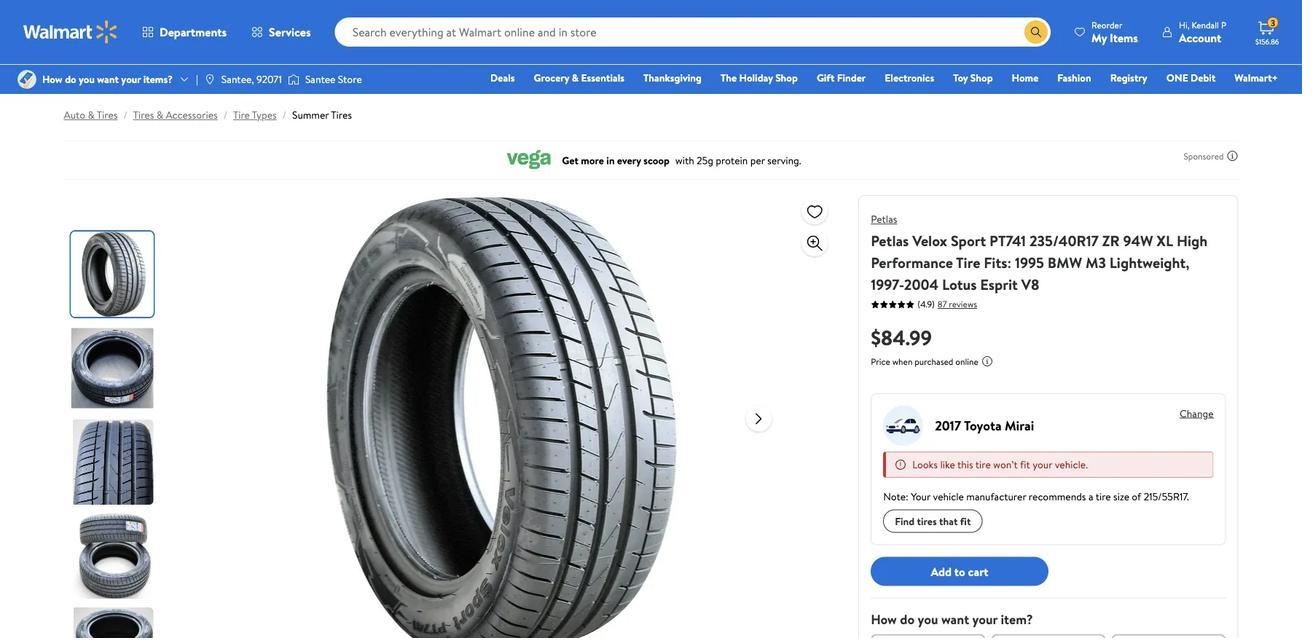 Task type: vqa. For each thing, say whether or not it's contained in the screenshot.
1st Tires
yes



Task type: locate. For each thing, give the bounding box(es) containing it.
tires
[[917, 514, 937, 528]]

want
[[97, 72, 119, 86], [942, 610, 969, 629]]

 image
[[288, 72, 299, 87]]

/ right auto & tires link
[[123, 108, 127, 122]]

thanksgiving link
[[637, 70, 708, 86]]

tires right summer
[[331, 108, 352, 122]]

your left items?
[[121, 72, 141, 86]]

1 vertical spatial you
[[918, 610, 938, 629]]

petlas velox sport pt741 235/40r17 zr 94w xl high performance tire fits: 1995 bmw m3 lightweight, 1997-2004 lotus esprit v8 - image 3 of 8 image
[[71, 420, 156, 505]]

tires right auto
[[97, 108, 118, 122]]

1 horizontal spatial tires
[[133, 108, 154, 122]]

xl
[[1157, 230, 1173, 251]]

petlas up performance
[[871, 212, 897, 226]]

0 horizontal spatial tires
[[97, 108, 118, 122]]

when
[[892, 356, 913, 368]]

1 horizontal spatial want
[[942, 610, 969, 629]]

tire
[[976, 458, 991, 472], [1096, 490, 1111, 504]]

your for items?
[[121, 72, 141, 86]]

215/55r17.
[[1144, 490, 1189, 504]]

fit
[[1020, 458, 1030, 472], [960, 514, 971, 528]]

recommends
[[1029, 490, 1086, 504]]

1 / from the left
[[123, 108, 127, 122]]

gift
[[817, 71, 835, 85]]

(4.9)
[[918, 298, 935, 310]]

account
[[1179, 30, 1222, 46]]

1 tires from the left
[[97, 108, 118, 122]]

my
[[1092, 30, 1107, 46]]

Search search field
[[335, 17, 1051, 47]]

tire down sport
[[956, 252, 980, 273]]

1 horizontal spatial how
[[871, 610, 897, 629]]

auto & tires link
[[64, 108, 118, 122]]

1 horizontal spatial &
[[156, 108, 163, 122]]

add to cart
[[931, 564, 989, 580]]

your for item?
[[973, 610, 998, 629]]

0 horizontal spatial your
[[121, 72, 141, 86]]

&
[[572, 71, 579, 85], [88, 108, 95, 122], [156, 108, 163, 122]]

item?
[[1001, 610, 1033, 629]]

looks like this tire won't fit your vehicle.
[[913, 458, 1088, 472]]

1 horizontal spatial you
[[918, 610, 938, 629]]

0 horizontal spatial how
[[42, 72, 63, 86]]

0 horizontal spatial tire
[[976, 458, 991, 472]]

0 vertical spatial tire
[[976, 458, 991, 472]]

home
[[1012, 71, 1039, 85]]

services
[[269, 24, 311, 40]]

3
[[1271, 17, 1276, 29]]

pt741
[[990, 230, 1026, 251]]

1 vertical spatial petlas
[[871, 230, 909, 251]]

tire left types
[[233, 108, 250, 122]]

electronics
[[885, 71, 934, 85]]

gift finder link
[[810, 70, 873, 86]]

$84.99
[[871, 323, 932, 352]]

0 horizontal spatial shop
[[775, 71, 798, 85]]

essentials
[[581, 71, 625, 85]]

0 horizontal spatial do
[[65, 72, 76, 86]]

1 vertical spatial your
[[1033, 458, 1053, 472]]

your inside alert
[[1033, 458, 1053, 472]]

235/40r17
[[1030, 230, 1099, 251]]

petlas
[[871, 212, 897, 226], [871, 230, 909, 251]]

deals link
[[484, 70, 521, 86]]

0 vertical spatial petlas
[[871, 212, 897, 226]]

& inside grocery & essentials link
[[572, 71, 579, 85]]

 image down walmart image
[[17, 70, 36, 89]]

want down add to cart button
[[942, 610, 969, 629]]

online
[[956, 356, 979, 368]]

 image right | at the top left
[[204, 74, 216, 85]]

bmw
[[1048, 252, 1082, 273]]

1 horizontal spatial tire
[[956, 252, 980, 273]]

note: your vehicle manufacturer recommends a tire size of 215/55r17.
[[883, 490, 1189, 504]]

p
[[1221, 19, 1227, 31]]

Walmart Site-Wide search field
[[335, 17, 1051, 47]]

1 horizontal spatial do
[[900, 610, 915, 629]]

2 horizontal spatial tires
[[331, 108, 352, 122]]

thanksgiving
[[644, 71, 702, 85]]

deals
[[491, 71, 515, 85]]

find tires that fit
[[895, 514, 971, 528]]

do for how do you want your items?
[[65, 72, 76, 86]]

how
[[42, 72, 63, 86], [871, 610, 897, 629]]

next media item image
[[750, 410, 768, 427]]

fit right that
[[960, 514, 971, 528]]

tire right a
[[1096, 490, 1111, 504]]

 image
[[17, 70, 36, 89], [204, 74, 216, 85]]

0 vertical spatial tire
[[233, 108, 250, 122]]

1 vertical spatial tire
[[1096, 490, 1111, 504]]

add to favorites list, petlas velox sport pt741 235/40r17 zr 94w xl high performance tire fits: 1995 bmw m3 lightweight, 1997-2004 lotus esprit v8 image
[[806, 202, 824, 220]]

3 / from the left
[[283, 108, 286, 122]]

0 vertical spatial how
[[42, 72, 63, 86]]

/ right types
[[283, 108, 286, 122]]

fit right won't
[[1020, 458, 1030, 472]]

your left item?
[[973, 610, 998, 629]]

your left the vehicle.
[[1033, 458, 1053, 472]]

0 vertical spatial fit
[[1020, 458, 1030, 472]]

want for items?
[[97, 72, 119, 86]]

0 vertical spatial you
[[79, 72, 95, 86]]

lotus
[[942, 274, 977, 294]]

0 vertical spatial your
[[121, 72, 141, 86]]

tire
[[233, 108, 250, 122], [956, 252, 980, 273]]

registry link
[[1104, 70, 1154, 86]]

2017
[[935, 417, 961, 435]]

do down add to cart button
[[900, 610, 915, 629]]

reorder my items
[[1092, 19, 1138, 46]]

& left accessories
[[156, 108, 163, 122]]

purchased
[[915, 356, 954, 368]]

won't
[[993, 458, 1018, 472]]

1 horizontal spatial  image
[[204, 74, 216, 85]]

to
[[955, 564, 965, 580]]

hi, kendall p account
[[1179, 19, 1227, 46]]

fit inside alert
[[1020, 458, 1030, 472]]

petlas velox sport pt741 235/40r17 zr 94w xl high performance tire fits: 1995 bmw m3 lightweight, 1997-2004 lotus esprit v8 - image 5 of 8 image
[[71, 608, 156, 638]]

2 horizontal spatial your
[[1033, 458, 1053, 472]]

tire right this
[[976, 458, 991, 472]]

1 horizontal spatial /
[[224, 108, 227, 122]]

accessories
[[166, 108, 218, 122]]

lightweight,
[[1110, 252, 1190, 273]]

0 vertical spatial do
[[65, 72, 76, 86]]

toy
[[953, 71, 968, 85]]

petlas velox sport pt741 235/40r17 zr 94w xl high performance tire fits: 1995 bmw m3 lightweight, 1997-2004 lotus esprit v8 image
[[268, 195, 734, 638]]

/
[[123, 108, 127, 122], [224, 108, 227, 122], [283, 108, 286, 122]]

tires & accessories link
[[133, 108, 218, 122]]

0 horizontal spatial  image
[[17, 70, 36, 89]]

0 horizontal spatial /
[[123, 108, 127, 122]]

tires down items?
[[133, 108, 154, 122]]

1 horizontal spatial your
[[973, 610, 998, 629]]

car,truck,van image
[[883, 406, 923, 446]]

2 horizontal spatial &
[[572, 71, 579, 85]]

0 horizontal spatial fit
[[960, 514, 971, 528]]

shop right the toy
[[971, 71, 993, 85]]

v8
[[1021, 274, 1040, 294]]

sponsored
[[1184, 150, 1224, 162]]

& for tires
[[88, 108, 95, 122]]

looks like this tire won't fit your vehicle. alert
[[883, 452, 1214, 478]]

1 vertical spatial want
[[942, 610, 969, 629]]

debit
[[1191, 71, 1216, 85]]

petlas down petlas link
[[871, 230, 909, 251]]

want up auto & tires link
[[97, 72, 119, 86]]

you up auto & tires link
[[79, 72, 95, 86]]

auto & tires / tires & accessories / tire types / summer tires
[[64, 108, 352, 122]]

 image for santee, 92071
[[204, 74, 216, 85]]

0 horizontal spatial tire
[[233, 108, 250, 122]]

1 vertical spatial do
[[900, 610, 915, 629]]

& right auto
[[88, 108, 95, 122]]

reviews
[[949, 298, 977, 310]]

you down 'add'
[[918, 610, 938, 629]]

santee, 92071
[[221, 72, 282, 86]]

how for how do you want your items?
[[42, 72, 63, 86]]

0 horizontal spatial you
[[79, 72, 95, 86]]

/ left tire types link
[[224, 108, 227, 122]]

0 vertical spatial want
[[97, 72, 119, 86]]

your
[[121, 72, 141, 86], [1033, 458, 1053, 472], [973, 610, 998, 629]]

2 horizontal spatial /
[[283, 108, 286, 122]]

2 vertical spatial your
[[973, 610, 998, 629]]

performance
[[871, 252, 953, 273]]

 image for how do you want your items?
[[17, 70, 36, 89]]

shop right "holiday"
[[775, 71, 798, 85]]

1 horizontal spatial fit
[[1020, 458, 1030, 472]]

& for essentials
[[572, 71, 579, 85]]

|
[[196, 72, 198, 86]]

do up auto
[[65, 72, 76, 86]]

walmart image
[[23, 20, 118, 44]]

your
[[911, 490, 931, 504]]

1 vertical spatial how
[[871, 610, 897, 629]]

& right grocery
[[572, 71, 579, 85]]

of
[[1132, 490, 1141, 504]]

how for how do you want your item?
[[871, 610, 897, 629]]

1 vertical spatial tire
[[956, 252, 980, 273]]

petlas link
[[871, 212, 897, 226]]

you
[[79, 72, 95, 86], [918, 610, 938, 629]]

(4.9) 87 reviews
[[918, 298, 977, 310]]

1 vertical spatial fit
[[960, 514, 971, 528]]

0 horizontal spatial want
[[97, 72, 119, 86]]

0 horizontal spatial &
[[88, 108, 95, 122]]

1 horizontal spatial shop
[[971, 71, 993, 85]]

1997-
[[871, 274, 904, 294]]

1 petlas from the top
[[871, 212, 897, 226]]

toyota
[[964, 417, 1002, 435]]

a
[[1089, 490, 1094, 504]]



Task type: describe. For each thing, give the bounding box(es) containing it.
92071
[[257, 72, 282, 86]]

that
[[939, 514, 958, 528]]

legal information image
[[982, 356, 993, 367]]

2 tires from the left
[[133, 108, 154, 122]]

find tires that fit button
[[883, 510, 983, 533]]

walmart+ link
[[1228, 70, 1285, 86]]

looks
[[913, 458, 938, 472]]

mirai
[[1005, 417, 1034, 435]]

items
[[1110, 30, 1138, 46]]

3 tires from the left
[[331, 108, 352, 122]]

search icon image
[[1031, 26, 1042, 38]]

departments button
[[130, 15, 239, 50]]

toy shop
[[953, 71, 993, 85]]

tire types link
[[233, 108, 277, 122]]

walmart+
[[1235, 71, 1278, 85]]

petlas petlas velox sport pt741 235/40r17 zr 94w xl high performance tire fits: 1995 bmw m3 lightweight, 1997-2004 lotus esprit v8
[[871, 212, 1208, 294]]

registry
[[1110, 71, 1148, 85]]

velox
[[913, 230, 947, 251]]

87 reviews link
[[935, 298, 977, 310]]

toy shop link
[[947, 70, 1000, 86]]

summer tires link
[[292, 108, 352, 122]]

like
[[940, 458, 955, 472]]

santee
[[305, 72, 336, 86]]

ad disclaimer and feedback for skylinedisplayad image
[[1227, 150, 1239, 162]]

the holiday shop
[[721, 71, 798, 85]]

home link
[[1005, 70, 1045, 86]]

size
[[1114, 490, 1130, 504]]

one
[[1167, 71, 1188, 85]]

cart
[[968, 564, 989, 580]]

fashion
[[1058, 71, 1091, 85]]

the
[[721, 71, 737, 85]]

2017 toyota mirai
[[935, 417, 1034, 435]]

zoom image modal image
[[806, 235, 824, 252]]

petlas velox sport pt741 235/40r17 zr 94w xl high performance tire fits: 1995 bmw m3 lightweight, 1997-2004 lotus esprit v8 - image 1 of 8 image
[[71, 232, 156, 317]]

do for how do you want your item?
[[900, 610, 915, 629]]

$156.86
[[1256, 36, 1279, 46]]

departments
[[160, 24, 227, 40]]

the holiday shop link
[[714, 70, 804, 86]]

services button
[[239, 15, 323, 50]]

zr
[[1102, 230, 1120, 251]]

fits:
[[984, 252, 1012, 273]]

store
[[338, 72, 362, 86]]

price when purchased online
[[871, 356, 979, 368]]

2 / from the left
[[224, 108, 227, 122]]

petlas velox sport pt741 235/40r17 zr 94w xl high performance tire fits: 1995 bmw m3 lightweight, 1997-2004 lotus esprit v8 - image 4 of 8 image
[[71, 514, 156, 599]]

add
[[931, 564, 952, 580]]

santee store
[[305, 72, 362, 86]]

you for how do you want your items?
[[79, 72, 95, 86]]

holiday
[[739, 71, 773, 85]]

you for how do you want your item?
[[918, 610, 938, 629]]

fashion link
[[1051, 70, 1098, 86]]

find
[[895, 514, 915, 528]]

summer
[[292, 108, 329, 122]]

94w
[[1123, 230, 1153, 251]]

error element
[[883, 452, 1214, 478]]

grocery & essentials
[[534, 71, 625, 85]]

tire inside petlas petlas velox sport pt741 235/40r17 zr 94w xl high performance tire fits: 1995 bmw m3 lightweight, 1997-2004 lotus esprit v8
[[956, 252, 980, 273]]

tire inside alert
[[976, 458, 991, 472]]

manufacturer
[[967, 490, 1026, 504]]

grocery
[[534, 71, 569, 85]]

santee,
[[221, 72, 254, 86]]

price
[[871, 356, 890, 368]]

one debit
[[1167, 71, 1216, 85]]

2 petlas from the top
[[871, 230, 909, 251]]

reorder
[[1092, 19, 1123, 31]]

add to cart button
[[871, 557, 1049, 586]]

1 shop from the left
[[775, 71, 798, 85]]

1995
[[1015, 252, 1044, 273]]

note:
[[883, 490, 909, 504]]

finder
[[837, 71, 866, 85]]

one debit link
[[1160, 70, 1222, 86]]

electronics link
[[878, 70, 941, 86]]

want for item?
[[942, 610, 969, 629]]

fit inside 'button'
[[960, 514, 971, 528]]

hi,
[[1179, 19, 1190, 31]]

2 shop from the left
[[971, 71, 993, 85]]

m3
[[1086, 252, 1106, 273]]

vehicle
[[933, 490, 964, 504]]

change
[[1180, 406, 1214, 420]]

this
[[958, 458, 973, 472]]

types
[[252, 108, 277, 122]]

1 horizontal spatial tire
[[1096, 490, 1111, 504]]

change button
[[1168, 406, 1214, 421]]

items?
[[143, 72, 173, 86]]

petlas velox sport pt741 235/40r17 zr 94w xl high performance tire fits: 1995 bmw m3 lightweight, 1997-2004 lotus esprit v8 - image 2 of 8 image
[[71, 326, 156, 411]]

how do you want your items?
[[42, 72, 173, 86]]

gift finder
[[817, 71, 866, 85]]

87
[[938, 298, 947, 310]]



